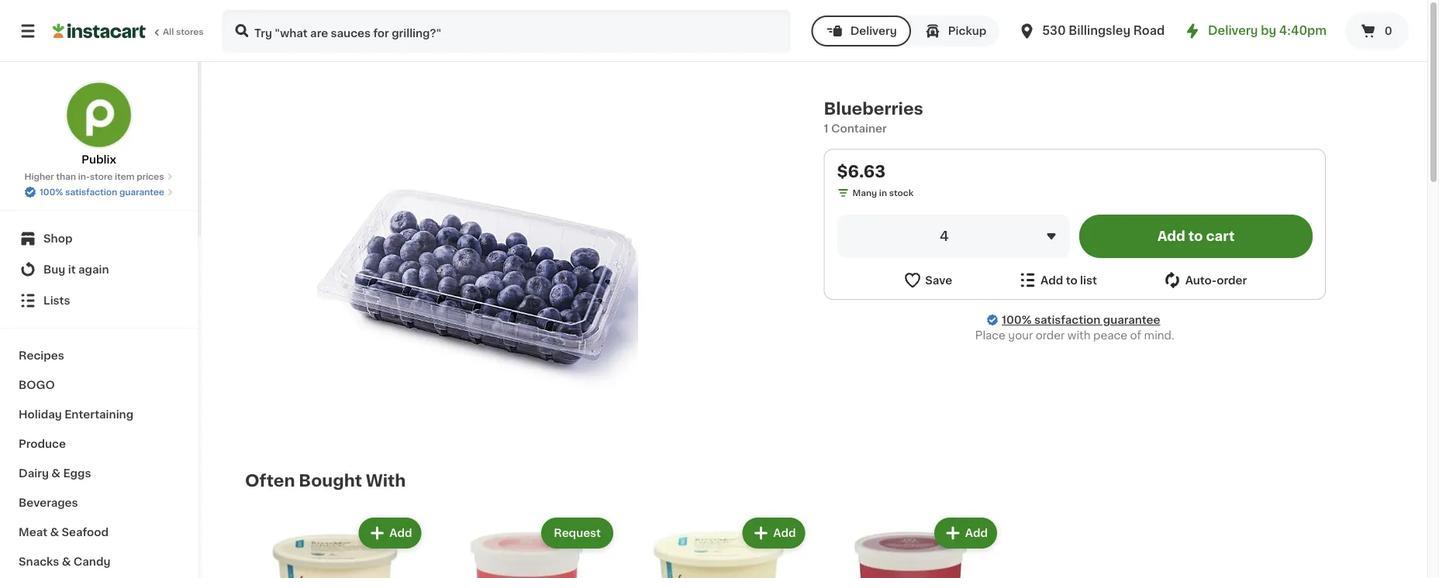 Task type: vqa. For each thing, say whether or not it's contained in the screenshot.
Add to cart button
yes



Task type: describe. For each thing, give the bounding box(es) containing it.
often bought with
[[245, 473, 406, 489]]

save button
[[903, 271, 953, 290]]

blueberries 1 container
[[824, 100, 924, 134]]

auto-
[[1186, 275, 1217, 286]]

request
[[554, 528, 601, 539]]

entertaining
[[65, 410, 134, 421]]

4
[[940, 230, 949, 243]]

to for cart
[[1189, 230, 1204, 243]]

guarantee inside button
[[119, 188, 164, 197]]

snacks & candy link
[[9, 548, 189, 577]]

item
[[115, 173, 135, 181]]

place your order with peace of mind.
[[976, 331, 1175, 341]]

your
[[1009, 331, 1034, 341]]

add for 4th product group from the left
[[966, 528, 988, 539]]

100% satisfaction guarantee link
[[1002, 313, 1161, 328]]

add for 1st product group from the left
[[390, 528, 412, 539]]

pickup button
[[911, 16, 1000, 47]]

in
[[880, 189, 888, 197]]

1
[[824, 123, 829, 134]]

lists link
[[9, 286, 189, 317]]

meat & seafood link
[[9, 518, 189, 548]]

4 product group from the left
[[821, 515, 1001, 579]]

delivery button
[[812, 16, 911, 47]]

delivery for delivery by 4:40pm
[[1209, 25, 1259, 36]]

auto-order button
[[1164, 271, 1248, 290]]

1 vertical spatial satisfaction
[[1035, 315, 1101, 326]]

shop link
[[9, 223, 189, 254]]

4:40pm
[[1280, 25, 1327, 36]]

dairy & eggs
[[19, 469, 91, 479]]

add button for 3rd product group from the left
[[744, 520, 804, 548]]

recipes link
[[9, 341, 189, 371]]

bought
[[299, 473, 362, 489]]

3 product group from the left
[[629, 515, 809, 579]]

auto-order
[[1186, 275, 1248, 286]]

lists
[[43, 296, 70, 306]]

road
[[1134, 25, 1165, 36]]

530 billingsley road
[[1043, 25, 1165, 36]]

candy
[[74, 557, 111, 568]]

stores
[[176, 28, 204, 36]]

1 horizontal spatial 100% satisfaction guarantee
[[1002, 315, 1161, 326]]

add to cart button
[[1080, 215, 1313, 258]]

of
[[1131, 331, 1142, 341]]

by
[[1262, 25, 1277, 36]]

publix
[[82, 154, 116, 165]]

delivery for delivery
[[851, 26, 897, 36]]

pickup
[[949, 26, 987, 36]]

all stores
[[163, 28, 204, 36]]

blueberries image
[[316, 112, 639, 434]]

shop
[[43, 234, 72, 244]]

seafood
[[62, 528, 109, 538]]

publix link
[[65, 81, 133, 168]]

delivery by 4:40pm
[[1209, 25, 1327, 36]]

many in stock
[[853, 189, 914, 197]]

list
[[1081, 275, 1098, 286]]

billingsley
[[1069, 25, 1131, 36]]

1 product group from the left
[[245, 515, 425, 579]]

in-
[[78, 173, 90, 181]]

delivery by 4:40pm link
[[1184, 22, 1327, 40]]

add button for 4th product group from the left
[[936, 520, 996, 548]]

buy it again link
[[9, 254, 189, 286]]

again
[[78, 265, 109, 275]]

beverages
[[19, 498, 78, 509]]

many
[[853, 189, 878, 197]]

Search field
[[223, 11, 790, 51]]

it
[[68, 265, 76, 275]]

dairy
[[19, 469, 49, 479]]

request button
[[543, 520, 612, 548]]



Task type: locate. For each thing, give the bounding box(es) containing it.
place
[[976, 331, 1006, 341]]

cart
[[1207, 230, 1236, 243]]

0 vertical spatial 100%
[[40, 188, 63, 197]]

higher
[[24, 173, 54, 181]]

0 horizontal spatial order
[[1036, 331, 1065, 341]]

satisfaction down the higher than in-store item prices
[[65, 188, 117, 197]]

0 vertical spatial guarantee
[[119, 188, 164, 197]]

2 horizontal spatial add button
[[936, 520, 996, 548]]

1 horizontal spatial satisfaction
[[1035, 315, 1101, 326]]

100% inside button
[[40, 188, 63, 197]]

530 billingsley road button
[[1018, 9, 1165, 53]]

100% satisfaction guarantee down store
[[40, 188, 164, 197]]

1 horizontal spatial 100%
[[1002, 315, 1032, 326]]

meat
[[19, 528, 47, 538]]

2 product group from the left
[[437, 515, 617, 579]]

delivery inside delivery button
[[851, 26, 897, 36]]

0 vertical spatial &
[[51, 469, 61, 479]]

1 vertical spatial to
[[1067, 275, 1078, 286]]

4 field
[[838, 215, 1071, 258]]

delivery inside delivery by 4:40pm link
[[1209, 25, 1259, 36]]

100% satisfaction guarantee button
[[24, 183, 174, 199]]

order down cart
[[1217, 275, 1248, 286]]

mind.
[[1145, 331, 1175, 341]]

add
[[1158, 230, 1186, 243], [1041, 275, 1064, 286], [390, 528, 412, 539], [774, 528, 796, 539], [966, 528, 988, 539]]

100% up your
[[1002, 315, 1032, 326]]

recipes
[[19, 351, 64, 362]]

100% satisfaction guarantee inside button
[[40, 188, 164, 197]]

1 horizontal spatial delivery
[[1209, 25, 1259, 36]]

add button
[[360, 520, 420, 548], [744, 520, 804, 548], [936, 520, 996, 548]]

eggs
[[63, 469, 91, 479]]

0 horizontal spatial add button
[[360, 520, 420, 548]]

& left candy
[[62, 557, 71, 568]]

100% satisfaction guarantee up with
[[1002, 315, 1161, 326]]

& for meat
[[50, 528, 59, 538]]

than
[[56, 173, 76, 181]]

satisfaction inside button
[[65, 188, 117, 197]]

1 vertical spatial 100%
[[1002, 315, 1032, 326]]

0 horizontal spatial satisfaction
[[65, 188, 117, 197]]

0 vertical spatial satisfaction
[[65, 188, 117, 197]]

publix logo image
[[65, 81, 133, 149]]

& for snacks
[[62, 557, 71, 568]]

stock
[[890, 189, 914, 197]]

2 vertical spatial &
[[62, 557, 71, 568]]

snacks
[[19, 557, 59, 568]]

0 vertical spatial to
[[1189, 230, 1204, 243]]

guarantee
[[119, 188, 164, 197], [1104, 315, 1161, 326]]

peace
[[1094, 331, 1128, 341]]

bogo link
[[9, 371, 189, 400]]

0 horizontal spatial 100%
[[40, 188, 63, 197]]

bogo
[[19, 380, 55, 391]]

add button for 1st product group from the left
[[360, 520, 420, 548]]

add to list
[[1041, 275, 1098, 286]]

product group containing request
[[437, 515, 617, 579]]

to left cart
[[1189, 230, 1204, 243]]

blueberries
[[824, 100, 924, 117]]

1 vertical spatial &
[[50, 528, 59, 538]]

all stores link
[[53, 9, 205, 53]]

higher than in-store item prices
[[24, 173, 164, 181]]

& right meat
[[50, 528, 59, 538]]

produce
[[19, 439, 66, 450]]

delivery
[[1209, 25, 1259, 36], [851, 26, 897, 36]]

&
[[51, 469, 61, 479], [50, 528, 59, 538], [62, 557, 71, 568]]

to left list
[[1067, 275, 1078, 286]]

1 vertical spatial guarantee
[[1104, 315, 1161, 326]]

to
[[1189, 230, 1204, 243], [1067, 275, 1078, 286]]

holiday entertaining link
[[9, 400, 189, 430]]

guarantee down prices
[[119, 188, 164, 197]]

0 horizontal spatial guarantee
[[119, 188, 164, 197]]

& inside dairy & eggs link
[[51, 469, 61, 479]]

1 horizontal spatial order
[[1217, 275, 1248, 286]]

1 horizontal spatial guarantee
[[1104, 315, 1161, 326]]

100% down the higher
[[40, 188, 63, 197]]

buy it again
[[43, 265, 109, 275]]

3 add button from the left
[[936, 520, 996, 548]]

0 button
[[1346, 12, 1410, 50]]

snacks & candy
[[19, 557, 111, 568]]

& for dairy
[[51, 469, 61, 479]]

holiday
[[19, 410, 62, 421]]

2 add button from the left
[[744, 520, 804, 548]]

add for 3rd product group from the left
[[774, 528, 796, 539]]

dairy & eggs link
[[9, 459, 189, 489]]

often
[[245, 473, 295, 489]]

0 horizontal spatial delivery
[[851, 26, 897, 36]]

0 horizontal spatial 100% satisfaction guarantee
[[40, 188, 164, 197]]

& inside meat & seafood "link"
[[50, 528, 59, 538]]

store
[[90, 173, 113, 181]]

save
[[926, 275, 953, 286]]

0 horizontal spatial to
[[1067, 275, 1078, 286]]

100%
[[40, 188, 63, 197], [1002, 315, 1032, 326]]

all
[[163, 28, 174, 36]]

with
[[366, 473, 406, 489]]

order
[[1217, 275, 1248, 286], [1036, 331, 1065, 341]]

prices
[[137, 173, 164, 181]]

100% satisfaction guarantee
[[40, 188, 164, 197], [1002, 315, 1161, 326]]

order inside button
[[1217, 275, 1248, 286]]

satisfaction up place your order with peace of mind.
[[1035, 315, 1101, 326]]

& left eggs
[[51, 469, 61, 479]]

1 vertical spatial order
[[1036, 331, 1065, 341]]

container
[[832, 123, 887, 134]]

produce link
[[9, 430, 189, 459]]

product group
[[245, 515, 425, 579], [437, 515, 617, 579], [629, 515, 809, 579], [821, 515, 1001, 579]]

0 vertical spatial order
[[1217, 275, 1248, 286]]

beverages link
[[9, 489, 189, 518]]

add to cart
[[1158, 230, 1236, 243]]

to for list
[[1067, 275, 1078, 286]]

guarantee up of
[[1104, 315, 1161, 326]]

$6.63
[[838, 163, 886, 180]]

service type group
[[812, 16, 1000, 47]]

1 horizontal spatial add button
[[744, 520, 804, 548]]

higher than in-store item prices link
[[24, 171, 173, 183]]

1 horizontal spatial to
[[1189, 230, 1204, 243]]

instacart logo image
[[53, 22, 146, 40]]

0 vertical spatial 100% satisfaction guarantee
[[40, 188, 164, 197]]

1 vertical spatial 100% satisfaction guarantee
[[1002, 315, 1161, 326]]

0
[[1385, 26, 1393, 36]]

order left with
[[1036, 331, 1065, 341]]

meat & seafood
[[19, 528, 109, 538]]

with
[[1068, 331, 1091, 341]]

530
[[1043, 25, 1066, 36]]

& inside snacks & candy "link"
[[62, 557, 71, 568]]

holiday entertaining
[[19, 410, 134, 421]]

None search field
[[222, 9, 792, 53]]

add to list button
[[1019, 271, 1098, 290]]

1 add button from the left
[[360, 520, 420, 548]]

buy
[[43, 265, 65, 275]]



